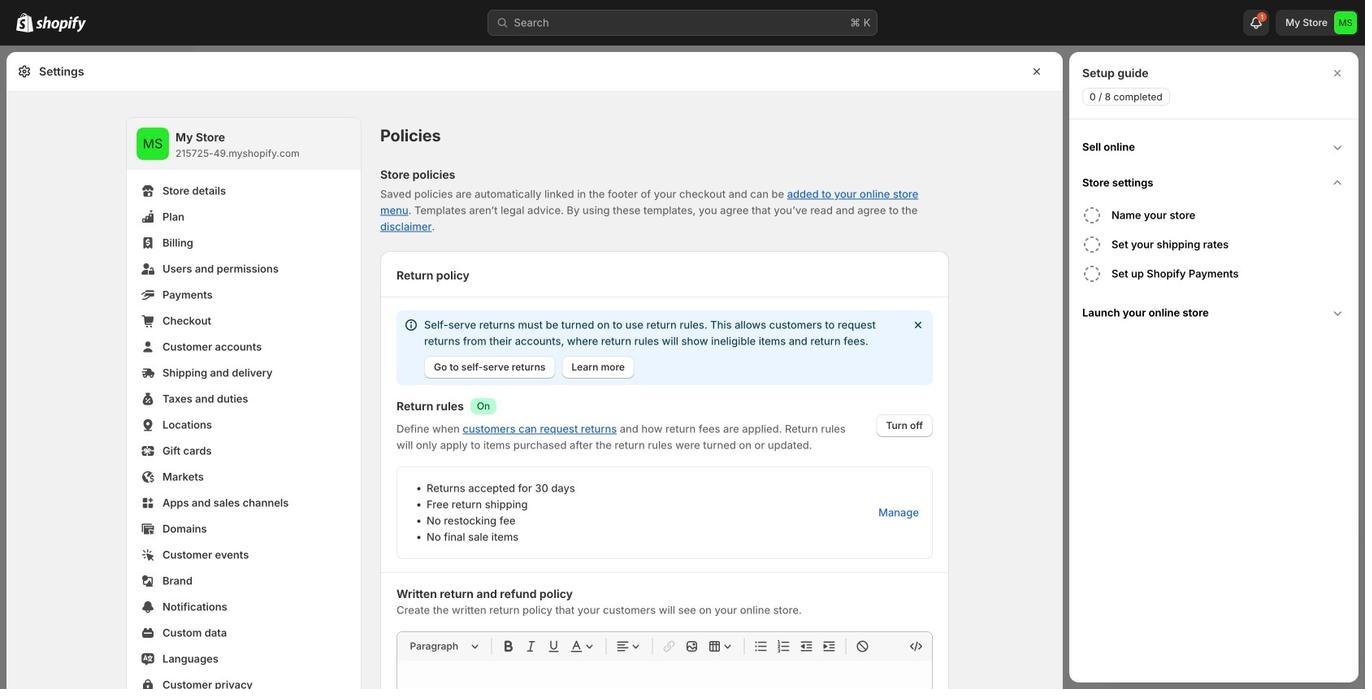 Task type: vqa. For each thing, say whether or not it's contained in the screenshot.
oct 18, 2023
no



Task type: locate. For each thing, give the bounding box(es) containing it.
status inside settings dialog
[[397, 311, 933, 385]]

dialog
[[1070, 52, 1359, 683]]

status
[[397, 311, 933, 385]]

shop settings menu element
[[127, 118, 361, 689]]

shopify image
[[16, 13, 33, 32], [36, 16, 86, 32]]

0 horizontal spatial shopify image
[[16, 13, 33, 32]]



Task type: describe. For each thing, give the bounding box(es) containing it.
mark name your store as done image
[[1083, 206, 1102, 225]]

1 horizontal spatial shopify image
[[36, 16, 86, 32]]

settings dialog
[[7, 52, 1063, 689]]

mark set your shipping rates as done image
[[1083, 235, 1102, 254]]

mark set up shopify payments as done image
[[1083, 264, 1102, 284]]

my store image
[[137, 128, 169, 160]]

my store image
[[1335, 11, 1358, 34]]



